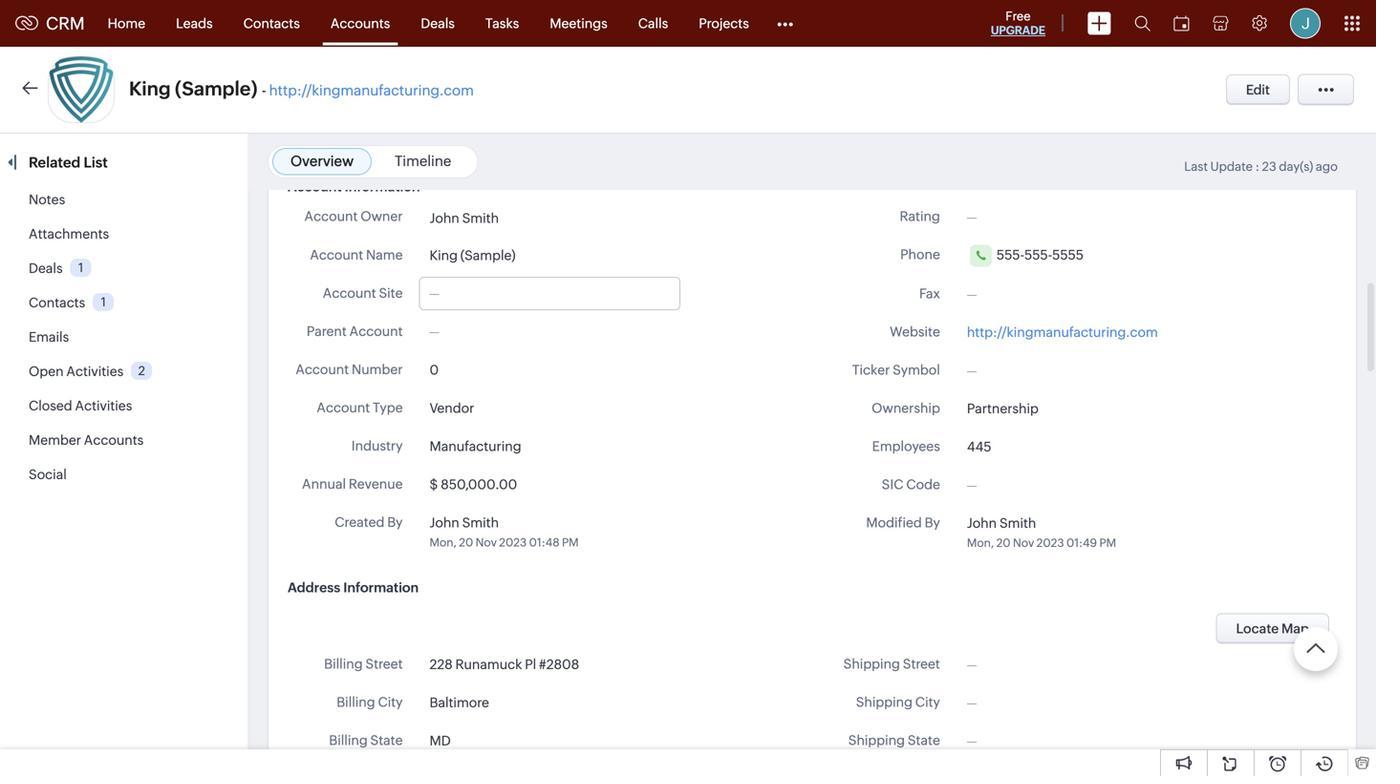 Task type: vqa. For each thing, say whether or not it's contained in the screenshot.


Task type: locate. For each thing, give the bounding box(es) containing it.
overview link
[[291, 153, 354, 170]]

0 horizontal spatial contacts
[[29, 295, 85, 311]]

king
[[129, 78, 171, 100], [430, 248, 458, 263]]

1 horizontal spatial accounts
[[330, 16, 390, 31]]

smith
[[462, 211, 499, 226], [462, 515, 499, 531], [1000, 516, 1036, 531]]

2023
[[499, 536, 527, 549], [1036, 537, 1064, 550]]

http://kingmanufacturing.com link down accounts link
[[269, 82, 474, 99]]

850,000.00
[[441, 477, 517, 492]]

by right modified
[[925, 516, 940, 531]]

1 horizontal spatial state
[[908, 733, 940, 749]]

(sample) left -
[[175, 78, 258, 100]]

pm inside 'john smith mon, 20 nov 2023 01:48 pm'
[[562, 536, 579, 549]]

0 horizontal spatial deals
[[29, 261, 63, 276]]

information down 'created by'
[[343, 581, 419, 596]]

1 vertical spatial information
[[343, 581, 419, 596]]

account up the parent account
[[323, 286, 376, 301]]

shipping for shipping state
[[848, 733, 905, 749]]

None button
[[1216, 614, 1329, 645]]

state down shipping city
[[908, 733, 940, 749]]

0 vertical spatial http://kingmanufacturing.com
[[269, 82, 474, 99]]

open activities
[[29, 364, 124, 379]]

account owner
[[304, 209, 403, 224]]

information for account information
[[345, 179, 420, 194]]

account number
[[296, 362, 403, 377]]

pm right 01:48
[[562, 536, 579, 549]]

1 horizontal spatial mon,
[[967, 537, 994, 550]]

deals down the attachments
[[29, 261, 63, 276]]

555-
[[997, 248, 1024, 263], [1024, 248, 1052, 263]]

state for shipping state
[[908, 733, 940, 749]]

pm for 445
[[1099, 537, 1116, 550]]

leads link
[[161, 0, 228, 46]]

calendar image
[[1173, 16, 1190, 31]]

smith for john smith mon, 20 nov 2023 01:49 pm
[[1000, 516, 1036, 531]]

1 vertical spatial activities
[[75, 398, 132, 414]]

pm right 01:49
[[1099, 537, 1116, 550]]

account down overview
[[288, 179, 342, 194]]

pm inside 'john smith mon, 20 nov 2023 01:49 pm'
[[1099, 537, 1116, 550]]

last update : 23 day(s) ago
[[1184, 160, 1338, 174]]

0 horizontal spatial http://kingmanufacturing.com
[[269, 82, 474, 99]]

mon, inside 'john smith mon, 20 nov 2023 01:49 pm'
[[967, 537, 994, 550]]

accounts up king (sample) - http://kingmanufacturing.com at the left of the page
[[330, 16, 390, 31]]

activities up member accounts link
[[75, 398, 132, 414]]

1 horizontal spatial nov
[[1013, 537, 1034, 550]]

1 vertical spatial billing
[[337, 695, 375, 711]]

shipping down shipping city
[[848, 733, 905, 749]]

0 horizontal spatial mon,
[[430, 536, 457, 549]]

king for king (sample) - http://kingmanufacturing.com
[[129, 78, 171, 100]]

0 vertical spatial contacts link
[[228, 0, 315, 46]]

1 vertical spatial deals link
[[29, 261, 63, 276]]

deals link down the attachments
[[29, 261, 63, 276]]

0 horizontal spatial nov
[[476, 536, 497, 549]]

0 horizontal spatial (sample)
[[175, 78, 258, 100]]

0 horizontal spatial 1
[[78, 261, 83, 275]]

1 horizontal spatial king
[[430, 248, 458, 263]]

01:49
[[1066, 537, 1097, 550]]

0 horizontal spatial 20
[[459, 536, 473, 549]]

address information
[[288, 581, 419, 596]]

228 runamuck pl #2808
[[430, 657, 579, 673]]

20 left 01:49
[[996, 537, 1011, 550]]

information
[[345, 179, 420, 194], [343, 581, 419, 596]]

http://kingmanufacturing.com inside king (sample) - http://kingmanufacturing.com
[[269, 82, 474, 99]]

home
[[108, 16, 145, 31]]

crm
[[46, 14, 85, 33]]

0 vertical spatial king
[[129, 78, 171, 100]]

open activities link
[[29, 364, 124, 379]]

modified
[[866, 516, 922, 531]]

billing down billing city
[[329, 733, 368, 749]]

20 for modified by
[[996, 537, 1011, 550]]

nov
[[476, 536, 497, 549], [1013, 537, 1034, 550]]

ticker
[[852, 363, 890, 378]]

john inside 'john smith mon, 20 nov 2023 01:48 pm'
[[430, 515, 459, 531]]

account for account type
[[317, 400, 370, 416]]

http://kingmanufacturing.com down 5555
[[967, 325, 1158, 340]]

1 horizontal spatial city
[[915, 695, 940, 711]]

john up king (sample)
[[430, 211, 459, 226]]

0 vertical spatial activities
[[66, 364, 124, 379]]

1
[[78, 261, 83, 275], [101, 295, 106, 309]]

contacts up -
[[243, 16, 300, 31]]

http://kingmanufacturing.com link
[[269, 82, 474, 99], [967, 325, 1158, 340]]

2023 left 01:49
[[1036, 537, 1064, 550]]

tasks
[[485, 16, 519, 31]]

king down the home link at the top left of the page
[[129, 78, 171, 100]]

1 horizontal spatial by
[[925, 516, 940, 531]]

contacts link up -
[[228, 0, 315, 46]]

0 vertical spatial contacts
[[243, 16, 300, 31]]

0 vertical spatial billing
[[324, 657, 363, 672]]

1 vertical spatial contacts link
[[29, 295, 85, 311]]

1 horizontal spatial http://kingmanufacturing.com
[[967, 325, 1158, 340]]

deals left tasks
[[421, 16, 455, 31]]

smith for john smith
[[462, 211, 499, 226]]

smith inside 'john smith mon, 20 nov 2023 01:48 pm'
[[462, 515, 499, 531]]

1 horizontal spatial pm
[[1099, 537, 1116, 550]]

sic code
[[882, 477, 940, 493]]

nov left 01:48
[[476, 536, 497, 549]]

2023 inside 'john smith mon, 20 nov 2023 01:49 pm'
[[1036, 537, 1064, 550]]

2 city from the left
[[915, 695, 940, 711]]

0 horizontal spatial contacts link
[[29, 295, 85, 311]]

member accounts link
[[29, 433, 144, 448]]

1 vertical spatial 1
[[101, 295, 106, 309]]

0 vertical spatial (sample)
[[175, 78, 258, 100]]

5555
[[1052, 248, 1084, 263]]

0 vertical spatial information
[[345, 179, 420, 194]]

king down john smith
[[430, 248, 458, 263]]

day(s)
[[1279, 160, 1313, 174]]

parent
[[307, 324, 347, 339]]

1 vertical spatial (sample)
[[460, 248, 516, 263]]

1 vertical spatial king
[[430, 248, 458, 263]]

1 vertical spatial contacts
[[29, 295, 85, 311]]

state down billing city
[[370, 733, 403, 749]]

0 horizontal spatial city
[[378, 695, 403, 711]]

0 horizontal spatial by
[[387, 515, 403, 530]]

activities up the closed activities link
[[66, 364, 124, 379]]

street for billing street
[[365, 657, 403, 672]]

account down account owner
[[310, 247, 363, 263]]

city up billing state
[[378, 695, 403, 711]]

0 vertical spatial 1
[[78, 261, 83, 275]]

deals link left tasks
[[405, 0, 470, 46]]

account down 'parent'
[[296, 362, 349, 377]]

mon, for modified by
[[967, 537, 994, 550]]

annual
[[302, 477, 346, 492]]

accounts down closed activities
[[84, 433, 144, 448]]

activities for closed activities
[[75, 398, 132, 414]]

0 horizontal spatial http://kingmanufacturing.com link
[[269, 82, 474, 99]]

king for king (sample)
[[430, 248, 458, 263]]

1 for deals
[[78, 261, 83, 275]]

last
[[1184, 160, 1208, 174]]

street up billing city
[[365, 657, 403, 672]]

account for account site
[[323, 286, 376, 301]]

1 state from the left
[[370, 733, 403, 749]]

industry
[[351, 438, 403, 454]]

2023 left 01:48
[[499, 536, 527, 549]]

john smith mon, 20 nov 2023 01:49 pm
[[967, 516, 1116, 550]]

20 inside 'john smith mon, 20 nov 2023 01:48 pm'
[[459, 536, 473, 549]]

attachments
[[29, 226, 109, 242]]

employees
[[872, 439, 940, 454]]

1 vertical spatial deals
[[29, 261, 63, 276]]

1 555- from the left
[[997, 248, 1024, 263]]

1 street from the left
[[365, 657, 403, 672]]

billing up billing city
[[324, 657, 363, 672]]

2023 for 445
[[1036, 537, 1064, 550]]

0 horizontal spatial king
[[129, 78, 171, 100]]

smith inside 'john smith mon, 20 nov 2023 01:49 pm'
[[1000, 516, 1036, 531]]

1 horizontal spatial 20
[[996, 537, 1011, 550]]

nov inside 'john smith mon, 20 nov 2023 01:48 pm'
[[476, 536, 497, 549]]

shipping
[[843, 657, 900, 672], [856, 695, 913, 711], [848, 733, 905, 749]]

john inside 'john smith mon, 20 nov 2023 01:49 pm'
[[967, 516, 997, 531]]

1 vertical spatial shipping
[[856, 695, 913, 711]]

0 horizontal spatial state
[[370, 733, 403, 749]]

meetings
[[550, 16, 607, 31]]

2 state from the left
[[908, 733, 940, 749]]

tasks link
[[470, 0, 534, 46]]

0 horizontal spatial 2023
[[499, 536, 527, 549]]

fax
[[919, 286, 940, 301]]

2 street from the left
[[903, 657, 940, 672]]

created
[[335, 515, 385, 530]]

1 horizontal spatial street
[[903, 657, 940, 672]]

account down 'account number'
[[317, 400, 370, 416]]

related list
[[29, 154, 111, 171]]

(sample)
[[175, 78, 258, 100], [460, 248, 516, 263]]

information up owner
[[345, 179, 420, 194]]

search image
[[1134, 15, 1151, 32]]

http://kingmanufacturing.com down accounts link
[[269, 82, 474, 99]]

account down account information
[[304, 209, 358, 224]]

http://kingmanufacturing.com
[[269, 82, 474, 99], [967, 325, 1158, 340]]

2023 inside 'john smith mon, 20 nov 2023 01:48 pm'
[[499, 536, 527, 549]]

account type
[[317, 400, 403, 416]]

shipping down shipping street
[[856, 695, 913, 711]]

baltimore
[[430, 696, 489, 711]]

accounts
[[330, 16, 390, 31], [84, 433, 144, 448]]

contacts up "emails" link
[[29, 295, 85, 311]]

1 horizontal spatial (sample)
[[460, 248, 516, 263]]

1 horizontal spatial contacts
[[243, 16, 300, 31]]

shipping city
[[856, 695, 940, 711]]

state for billing state
[[370, 733, 403, 749]]

account for account information
[[288, 179, 342, 194]]

1 down the attachments
[[78, 261, 83, 275]]

2023 for manufacturing
[[499, 536, 527, 549]]

address
[[288, 581, 340, 596]]

city up shipping state at the bottom of the page
[[915, 695, 940, 711]]

sic
[[882, 477, 904, 493]]

contacts link up "emails" link
[[29, 295, 85, 311]]

0 horizontal spatial deals link
[[29, 261, 63, 276]]

account name
[[310, 247, 403, 263]]

mon,
[[430, 536, 457, 549], [967, 537, 994, 550]]

billing for billing city
[[337, 695, 375, 711]]

2 vertical spatial billing
[[329, 733, 368, 749]]

(sample) down john smith
[[460, 248, 516, 263]]

symbol
[[893, 363, 940, 378]]

0 vertical spatial http://kingmanufacturing.com link
[[269, 82, 474, 99]]

billing down 'billing street'
[[337, 695, 375, 711]]

billing state
[[329, 733, 403, 749]]

1 horizontal spatial http://kingmanufacturing.com link
[[967, 325, 1158, 340]]

0 horizontal spatial pm
[[562, 536, 579, 549]]

shipping for shipping city
[[856, 695, 913, 711]]

activities for open activities
[[66, 364, 124, 379]]

city
[[378, 695, 403, 711], [915, 695, 940, 711]]

20
[[459, 536, 473, 549], [996, 537, 1011, 550]]

1 vertical spatial accounts
[[84, 433, 144, 448]]

king (sample) - http://kingmanufacturing.com
[[129, 78, 474, 100]]

mon, inside 'john smith mon, 20 nov 2023 01:48 pm'
[[430, 536, 457, 549]]

nov left 01:49
[[1013, 537, 1034, 550]]

john smith mon, 20 nov 2023 01:48 pm
[[430, 515, 579, 549]]

street for shipping street
[[903, 657, 940, 672]]

john down $
[[430, 515, 459, 531]]

0 vertical spatial shipping
[[843, 657, 900, 672]]

free upgrade
[[991, 9, 1045, 37]]

0 vertical spatial deals
[[421, 16, 455, 31]]

nov inside 'john smith mon, 20 nov 2023 01:49 pm'
[[1013, 537, 1034, 550]]

street
[[365, 657, 403, 672], [903, 657, 940, 672]]

0 vertical spatial deals link
[[405, 0, 470, 46]]

by right created
[[387, 515, 403, 530]]

2 vertical spatial shipping
[[848, 733, 905, 749]]

profile element
[[1279, 0, 1332, 46]]

ownership
[[872, 401, 940, 416]]

1 up open activities link
[[101, 295, 106, 309]]

street up shipping city
[[903, 657, 940, 672]]

runamuck
[[455, 657, 522, 673]]

accounts link
[[315, 0, 405, 46]]

deals
[[421, 16, 455, 31], [29, 261, 63, 276]]

john down 445
[[967, 516, 997, 531]]

20 down "$  850,000.00" at left bottom
[[459, 536, 473, 549]]

1 city from the left
[[378, 695, 403, 711]]

account for account number
[[296, 362, 349, 377]]

0 horizontal spatial street
[[365, 657, 403, 672]]

partnership
[[967, 401, 1039, 417]]

1 horizontal spatial 1
[[101, 295, 106, 309]]

shipping up shipping city
[[843, 657, 900, 672]]

1 horizontal spatial 2023
[[1036, 537, 1064, 550]]

create menu element
[[1076, 0, 1123, 46]]

20 inside 'john smith mon, 20 nov 2023 01:49 pm'
[[996, 537, 1011, 550]]

deals link
[[405, 0, 470, 46], [29, 261, 63, 276]]

account
[[288, 179, 342, 194], [304, 209, 358, 224], [310, 247, 363, 263], [323, 286, 376, 301], [349, 324, 403, 339], [296, 362, 349, 377], [317, 400, 370, 416]]

billing for billing street
[[324, 657, 363, 672]]

http://kingmanufacturing.com link down 5555
[[967, 325, 1158, 340]]



Task type: describe. For each thing, give the bounding box(es) containing it.
member
[[29, 433, 81, 448]]

by for modified by
[[925, 516, 940, 531]]

by for created by
[[387, 515, 403, 530]]

$  850,000.00
[[430, 477, 517, 492]]

23
[[1262, 160, 1276, 174]]

:
[[1255, 160, 1260, 174]]

shipping state
[[848, 733, 940, 749]]

update
[[1210, 160, 1253, 174]]

created by
[[335, 515, 403, 530]]

1 horizontal spatial deals link
[[405, 0, 470, 46]]

name
[[366, 247, 403, 263]]

social link
[[29, 467, 67, 483]]

2
[[138, 364, 145, 378]]

member accounts
[[29, 433, 144, 448]]

20 for created by
[[459, 536, 473, 549]]

ticker symbol
[[852, 363, 940, 378]]

modified by
[[866, 516, 940, 531]]

Other Modules field
[[764, 8, 805, 39]]

1 horizontal spatial contacts link
[[228, 0, 315, 46]]

445
[[967, 440, 992, 455]]

john smith
[[430, 211, 499, 226]]

(sample) for king (sample) - http://kingmanufacturing.com
[[175, 78, 258, 100]]

0 horizontal spatial accounts
[[84, 433, 144, 448]]

list
[[84, 154, 108, 171]]

website
[[890, 324, 940, 340]]

#2808
[[539, 657, 579, 673]]

calls link
[[623, 0, 683, 46]]

upgrade
[[991, 24, 1045, 37]]

closed
[[29, 398, 72, 414]]

social
[[29, 467, 67, 483]]

related
[[29, 154, 80, 171]]

site
[[379, 286, 403, 301]]

number
[[352, 362, 403, 377]]

nov for created by
[[476, 536, 497, 549]]

projects
[[699, 16, 749, 31]]

code
[[906, 477, 940, 493]]

1 vertical spatial http://kingmanufacturing.com
[[967, 325, 1158, 340]]

nov for modified by
[[1013, 537, 1034, 550]]

vendor
[[430, 401, 474, 416]]

city for billing city
[[378, 695, 403, 711]]

emails link
[[29, 330, 69, 345]]

account information
[[288, 179, 420, 194]]

john for john smith mon, 20 nov 2023 01:49 pm
[[967, 516, 997, 531]]

01:48
[[529, 536, 560, 549]]

city for shipping city
[[915, 695, 940, 711]]

0 vertical spatial accounts
[[330, 16, 390, 31]]

rating
[[900, 209, 940, 224]]

(sample) for king (sample)
[[460, 248, 516, 263]]

calls
[[638, 16, 668, 31]]

1 horizontal spatial deals
[[421, 16, 455, 31]]

$
[[430, 477, 438, 492]]

john for john smith mon, 20 nov 2023 01:48 pm
[[430, 515, 459, 531]]

information for address information
[[343, 581, 419, 596]]

billing city
[[337, 695, 403, 711]]

home link
[[92, 0, 161, 46]]

-
[[262, 82, 266, 99]]

edit button
[[1226, 75, 1290, 105]]

free
[[1006, 9, 1031, 23]]

parent account
[[307, 324, 403, 339]]

profile image
[[1290, 8, 1321, 39]]

overview
[[291, 153, 354, 170]]

shipping for shipping street
[[843, 657, 900, 672]]

manufacturing
[[430, 439, 521, 454]]

2 555- from the left
[[1024, 248, 1052, 263]]

create menu image
[[1087, 12, 1111, 35]]

revenue
[[349, 477, 403, 492]]

notes
[[29, 192, 65, 207]]

1 for contacts
[[101, 295, 106, 309]]

md
[[430, 734, 451, 749]]

closed activities link
[[29, 398, 132, 414]]

edit
[[1246, 82, 1270, 97]]

notes link
[[29, 192, 65, 207]]

mon, for created by
[[430, 536, 457, 549]]

billing for billing state
[[329, 733, 368, 749]]

account up number
[[349, 324, 403, 339]]

timeline
[[395, 153, 451, 170]]

emails
[[29, 330, 69, 345]]

228
[[430, 657, 453, 673]]

billing street
[[324, 657, 403, 672]]

account for account name
[[310, 247, 363, 263]]

attachments link
[[29, 226, 109, 242]]

timeline link
[[395, 153, 451, 170]]

type
[[373, 400, 403, 416]]

0
[[430, 362, 439, 378]]

search element
[[1123, 0, 1162, 47]]

crm link
[[15, 14, 85, 33]]

projects link
[[683, 0, 764, 46]]

king (sample)
[[430, 248, 516, 263]]

555-555-5555
[[997, 248, 1084, 263]]

account for account owner
[[304, 209, 358, 224]]

john for john smith
[[430, 211, 459, 226]]

owner
[[360, 209, 403, 224]]

open
[[29, 364, 64, 379]]

phone
[[900, 247, 940, 262]]

smith for john smith mon, 20 nov 2023 01:48 pm
[[462, 515, 499, 531]]

pl
[[525, 657, 536, 673]]

ago
[[1316, 160, 1338, 174]]

pm for manufacturing
[[562, 536, 579, 549]]

closed activities
[[29, 398, 132, 414]]

1 vertical spatial http://kingmanufacturing.com link
[[967, 325, 1158, 340]]



